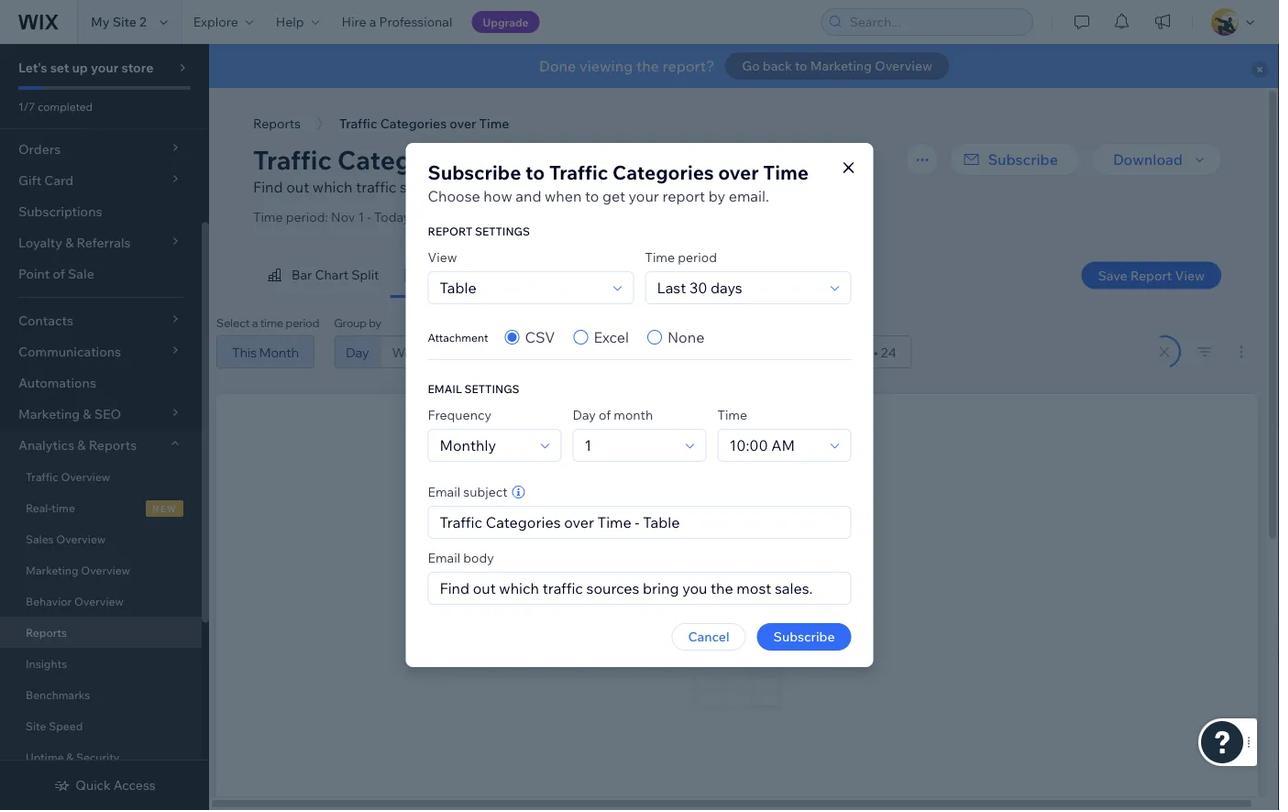 Task type: vqa. For each thing, say whether or not it's contained in the screenshot.
"App" within the "MEMBERS APP LEARN HOW PEOPLE ENGAGE WITH YOUR BUSINESS USING MOBILE APPS."
no



Task type: describe. For each thing, give the bounding box(es) containing it.
marketing inside button
[[811, 58, 872, 74]]

month
[[614, 407, 653, 423]]

behavior overview link
[[0, 586, 202, 617]]

done
[[539, 57, 576, 75]]

go back to marketing overview button
[[726, 52, 949, 80]]

your inside the subscribe to traffic categories over time choose how and when to get your report by email.
[[629, 187, 659, 205]]

traffic categories over time button
[[330, 110, 519, 138]]

uptime & security
[[26, 751, 120, 765]]

traffic inside "button"
[[339, 116, 377, 132]]

behavior
[[26, 595, 72, 609]]

1
[[358, 209, 364, 225]]

uptime & security link
[[0, 742, 202, 773]]

subscribe inside the subscribe to traffic categories over time choose how and when to get your report by email.
[[428, 160, 521, 184]]

csv
[[525, 328, 555, 347]]

over inside the subscribe to traffic categories over time choose how and when to get your report by email.
[[718, 160, 759, 184]]

table
[[429, 267, 461, 283]]

bar chart split button
[[253, 253, 390, 298]]

store
[[121, 60, 154, 76]]

bar
[[292, 267, 312, 283]]

excel
[[594, 328, 629, 347]]

up
[[72, 60, 88, 76]]

let's set up your store
[[18, 60, 154, 76]]

overview for behavior overview
[[74, 595, 124, 609]]

2
[[139, 14, 147, 30]]

automations link
[[0, 368, 202, 399]]

how
[[484, 187, 512, 205]]

settings for view
[[475, 225, 530, 238]]

chart
[[315, 267, 349, 283]]

go back to marketing overview
[[742, 58, 933, 74]]

my site 2
[[91, 14, 147, 30]]

quick
[[76, 778, 111, 794]]

speed
[[49, 720, 83, 733]]

benchmarks
[[26, 688, 90, 702]]

traffic overview
[[26, 470, 110, 484]]

set
[[50, 60, 69, 76]]

overview for sales overview
[[56, 532, 106, 546]]

done viewing the report? alert
[[209, 44, 1280, 88]]

the inside alert
[[636, 57, 659, 75]]

point of sale
[[18, 266, 94, 282]]

definitions
[[718, 178, 790, 196]]

report
[[428, 225, 473, 238]]

report?
[[663, 57, 715, 75]]

2 horizontal spatial subscribe
[[988, 150, 1058, 169]]

point of sale link
[[0, 259, 202, 290]]

show
[[630, 178, 668, 196]]

marketing inside sidebar element
[[26, 564, 79, 577]]

traffic up out
[[253, 144, 332, 176]]

Time period field
[[652, 272, 825, 304]]

& for security
[[66, 751, 74, 765]]

0 vertical spatial view
[[428, 249, 457, 266]]

save report view
[[1098, 267, 1205, 283]]

categories inside the subscribe to traffic categories over time choose how and when to get your report by email.
[[613, 160, 714, 184]]

marketing overview
[[26, 564, 130, 577]]

and
[[516, 187, 542, 205]]

Frequency field
[[434, 430, 535, 461]]

hire a professional
[[342, 14, 453, 30]]

uptime
[[26, 751, 64, 765]]

show report definitions
[[630, 178, 790, 196]]

subject
[[463, 484, 508, 500]]

Email body field
[[434, 573, 845, 604]]

sales overview link
[[0, 524, 202, 555]]

analytics & reports
[[18, 438, 137, 454]]

1/7
[[18, 100, 35, 113]]

insights
[[26, 657, 67, 671]]

split
[[351, 267, 379, 283]]

subscriptions
[[18, 204, 102, 220]]

my
[[91, 14, 110, 30]]

email for email body
[[428, 550, 461, 566]]

0 vertical spatial subscribe button
[[950, 143, 1080, 176]]

nov
[[331, 209, 355, 225]]

your inside sidebar element
[[91, 60, 119, 76]]

overview inside button
[[875, 58, 933, 74]]

day
[[573, 407, 596, 423]]

report inside button
[[671, 178, 714, 196]]

reports button
[[244, 110, 310, 138]]

site inside sidebar element
[[26, 720, 46, 733]]

& for reports
[[77, 438, 86, 454]]

time left period
[[645, 249, 675, 266]]

reports for reports button at the top left
[[253, 116, 301, 132]]

option group containing csv
[[505, 327, 705, 349]]

a
[[369, 14, 376, 30]]

save report view button
[[1082, 262, 1222, 289]]

subscriptions link
[[0, 196, 202, 227]]

completed
[[38, 100, 93, 113]]

sales overview
[[26, 532, 106, 546]]

most
[[550, 178, 585, 196]]

time up time field
[[718, 407, 748, 423]]

1 horizontal spatial site
[[112, 14, 137, 30]]

View field
[[434, 272, 608, 304]]

0 horizontal spatial subscribe button
[[757, 624, 852, 651]]

site speed
[[26, 720, 83, 733]]

analytics
[[18, 438, 74, 454]]

today
[[374, 209, 410, 225]]

-
[[367, 209, 371, 225]]

upgrade
[[483, 15, 529, 29]]



Task type: locate. For each thing, give the bounding box(es) containing it.
Day of month field
[[579, 430, 680, 461]]

0 vertical spatial marketing
[[811, 58, 872, 74]]

overview up behavior overview link
[[81, 564, 130, 577]]

subscribe button
[[950, 143, 1080, 176], [757, 624, 852, 651]]

sale
[[68, 266, 94, 282]]

reports up find
[[253, 116, 301, 132]]

traffic up traffic at the top
[[339, 116, 377, 132]]

traffic up when
[[549, 160, 608, 184]]

1 vertical spatial site
[[26, 720, 46, 733]]

attachment
[[428, 331, 488, 344]]

report left 'by'
[[663, 187, 705, 205]]

reports link
[[0, 617, 202, 648]]

0 vertical spatial email
[[428, 484, 461, 500]]

0 vertical spatial the
[[636, 57, 659, 75]]

0 vertical spatial of
[[53, 266, 65, 282]]

traffic inside sidebar element
[[26, 470, 58, 484]]

reports up traffic overview link
[[89, 438, 137, 454]]

report right the show
[[671, 178, 714, 196]]

time inside "button"
[[479, 116, 509, 132]]

1 email from the top
[[428, 484, 461, 500]]

over up the bring
[[450, 116, 476, 132]]

time up you
[[479, 116, 509, 132]]

Time field
[[724, 430, 825, 461]]

the left report?
[[636, 57, 659, 75]]

email for email subject
[[428, 484, 461, 500]]

time up most
[[539, 144, 599, 176]]

period
[[678, 249, 717, 266]]

explore
[[193, 14, 238, 30]]

real-time
[[26, 501, 75, 515]]

0 vertical spatial site
[[112, 14, 137, 30]]

traffic overview link
[[0, 461, 202, 493]]

settings for frequency
[[465, 382, 520, 396]]

categories
[[380, 116, 447, 132], [338, 144, 473, 176], [613, 160, 714, 184]]

the
[[636, 57, 659, 75], [524, 178, 547, 196]]

cancel button
[[672, 624, 746, 651]]

of for sale
[[53, 266, 65, 282]]

time inside the subscribe to traffic categories over time choose how and when to get your report by email.
[[763, 160, 809, 184]]

0 horizontal spatial view
[[428, 249, 457, 266]]

automations
[[18, 375, 96, 391]]

traffic categories over time inside "button"
[[339, 116, 509, 132]]

1 vertical spatial subscribe button
[[757, 624, 852, 651]]

reports
[[253, 116, 301, 132], [89, 438, 137, 454], [26, 626, 67, 640]]

1 horizontal spatial reports
[[89, 438, 137, 454]]

report settings
[[428, 225, 530, 238]]

report inside the subscribe to traffic categories over time choose how and when to get your report by email.
[[663, 187, 705, 205]]

0 vertical spatial your
[[91, 60, 119, 76]]

go
[[742, 58, 760, 74]]

when
[[545, 187, 582, 205]]

period:
[[286, 209, 328, 225]]

body
[[463, 550, 494, 566]]

marketing overview link
[[0, 555, 202, 586]]

of for month
[[599, 407, 611, 423]]

marketing right back
[[811, 58, 872, 74]]

behavior overview
[[26, 595, 124, 609]]

you
[[496, 178, 521, 196]]

2 vertical spatial to
[[585, 187, 599, 205]]

Email subject field
[[434, 507, 845, 538]]

email.
[[729, 187, 769, 205]]

site left speed
[[26, 720, 46, 733]]

email left subject on the bottom left
[[428, 484, 461, 500]]

reports up insights
[[26, 626, 67, 640]]

1 vertical spatial to
[[526, 160, 545, 184]]

1 horizontal spatial the
[[636, 57, 659, 75]]

hire a professional link
[[331, 0, 464, 44]]

your right the up
[[91, 60, 119, 76]]

site left '2'
[[112, 14, 137, 30]]

back
[[763, 58, 792, 74]]

1 vertical spatial of
[[599, 407, 611, 423]]

your right get
[[629, 187, 659, 205]]

1 vertical spatial traffic categories over time
[[253, 144, 599, 176]]

overview down marketing overview link
[[74, 595, 124, 609]]

settings up frequency
[[465, 382, 520, 396]]

email settings
[[428, 382, 520, 396]]

over inside traffic categories over time "button"
[[450, 116, 476, 132]]

1 horizontal spatial view
[[1175, 267, 1205, 283]]

over up email.
[[718, 160, 759, 184]]

marketing
[[811, 58, 872, 74], [26, 564, 79, 577]]

done viewing the report?
[[539, 57, 715, 75]]

overview down search... field
[[875, 58, 933, 74]]

overview for marketing overview
[[81, 564, 130, 577]]

1 vertical spatial marketing
[[26, 564, 79, 577]]

& up the traffic overview
[[77, 438, 86, 454]]

email left "body"
[[428, 550, 461, 566]]

to left get
[[585, 187, 599, 205]]

1 vertical spatial view
[[1175, 267, 1205, 283]]

view inside save report view button
[[1175, 267, 1205, 283]]

0 vertical spatial settings
[[475, 225, 530, 238]]

view
[[428, 249, 457, 266], [1175, 267, 1205, 283]]

bring
[[456, 178, 493, 196]]

of inside sidebar element
[[53, 266, 65, 282]]

day of month
[[573, 407, 653, 423]]

real-
[[26, 501, 52, 515]]

1 horizontal spatial subscribe button
[[950, 143, 1080, 176]]

categories inside traffic categories over time "button"
[[380, 116, 447, 132]]

0 horizontal spatial over
[[450, 116, 476, 132]]

sales.
[[588, 178, 626, 196]]

by
[[709, 187, 726, 205]]

1 vertical spatial reports
[[89, 438, 137, 454]]

0 vertical spatial &
[[77, 438, 86, 454]]

1 vertical spatial &
[[66, 751, 74, 765]]

to right back
[[795, 58, 808, 74]]

0 horizontal spatial site
[[26, 720, 46, 733]]

reports inside popup button
[[89, 438, 137, 454]]

overview for traffic overview
[[61, 470, 110, 484]]

cancel
[[688, 629, 730, 645]]

professional
[[379, 14, 453, 30]]

0 horizontal spatial &
[[66, 751, 74, 765]]

reports for reports link
[[26, 626, 67, 640]]

0 horizontal spatial subscribe
[[428, 160, 521, 184]]

time down find
[[253, 209, 283, 225]]

to up and
[[526, 160, 545, 184]]

email subject
[[428, 484, 508, 500]]

benchmarks link
[[0, 680, 202, 711]]

&
[[77, 438, 86, 454], [66, 751, 74, 765]]

0 horizontal spatial the
[[524, 178, 547, 196]]

hire
[[342, 14, 367, 30]]

choose
[[428, 187, 480, 205]]

1 horizontal spatial subscribe
[[774, 629, 835, 645]]

2 horizontal spatial to
[[795, 58, 808, 74]]

bar chart split
[[292, 267, 379, 283]]

& inside popup button
[[77, 438, 86, 454]]

0 vertical spatial traffic categories over time
[[339, 116, 509, 132]]

over up you
[[478, 144, 533, 176]]

access
[[114, 778, 156, 794]]

0 horizontal spatial marketing
[[26, 564, 79, 577]]

1 horizontal spatial your
[[629, 187, 659, 205]]

1 horizontal spatial over
[[478, 144, 533, 176]]

sources
[[400, 178, 453, 196]]

of right day
[[599, 407, 611, 423]]

quick access button
[[54, 778, 156, 794]]

view right report
[[1175, 267, 1205, 283]]

0 horizontal spatial of
[[53, 266, 65, 282]]

traffic inside the subscribe to traffic categories over time choose how and when to get your report by email.
[[549, 160, 608, 184]]

traffic up real-
[[26, 470, 58, 484]]

of
[[53, 266, 65, 282], [599, 407, 611, 423]]

option group
[[505, 327, 705, 349]]

overview down analytics & reports
[[61, 470, 110, 484]]

marketing up behavior
[[26, 564, 79, 577]]

& right uptime
[[66, 751, 74, 765]]

point
[[18, 266, 50, 282]]

new
[[152, 503, 177, 514]]

0 horizontal spatial reports
[[26, 626, 67, 640]]

time
[[52, 501, 75, 515]]

1 vertical spatial settings
[[465, 382, 520, 396]]

of left 'sale'
[[53, 266, 65, 282]]

time up email.
[[763, 160, 809, 184]]

email
[[428, 382, 462, 396]]

2 vertical spatial reports
[[26, 626, 67, 640]]

1 horizontal spatial to
[[585, 187, 599, 205]]

traffic
[[356, 178, 397, 196]]

none
[[668, 328, 705, 347]]

Search... field
[[844, 9, 1027, 35]]

settings down how
[[475, 225, 530, 238]]

0 vertical spatial to
[[795, 58, 808, 74]]

find
[[253, 178, 283, 196]]

frequency
[[428, 407, 492, 423]]

tab list
[[253, 253, 829, 298]]

1 vertical spatial the
[[524, 178, 547, 196]]

1 horizontal spatial marketing
[[811, 58, 872, 74]]

2 horizontal spatial over
[[718, 160, 759, 184]]

quick access
[[76, 778, 156, 794]]

report
[[671, 178, 714, 196], [663, 187, 705, 205]]

2 horizontal spatial reports
[[253, 116, 301, 132]]

0 horizontal spatial your
[[91, 60, 119, 76]]

1 vertical spatial email
[[428, 550, 461, 566]]

email body
[[428, 550, 494, 566]]

subscribe to traffic categories over time choose how and when to get your report by email.
[[428, 160, 809, 205]]

over
[[450, 116, 476, 132], [478, 144, 533, 176], [718, 160, 759, 184]]

1 horizontal spatial of
[[599, 407, 611, 423]]

overview up the marketing overview
[[56, 532, 106, 546]]

time
[[479, 116, 509, 132], [539, 144, 599, 176], [763, 160, 809, 184], [253, 209, 283, 225], [645, 249, 675, 266], [718, 407, 748, 423]]

2 email from the top
[[428, 550, 461, 566]]

sales
[[26, 532, 54, 546]]

1 vertical spatial your
[[629, 187, 659, 205]]

reports inside button
[[253, 116, 301, 132]]

get
[[603, 187, 626, 205]]

to inside button
[[795, 58, 808, 74]]

the right you
[[524, 178, 547, 196]]

traffic categories over time
[[339, 116, 509, 132], [253, 144, 599, 176]]

show report definitions button
[[630, 176, 790, 198]]

report
[[1131, 267, 1173, 283]]

1 horizontal spatial &
[[77, 438, 86, 454]]

insights link
[[0, 648, 202, 680]]

viewing
[[580, 57, 633, 75]]

sidebar element
[[0, 44, 209, 811]]

0 vertical spatial reports
[[253, 116, 301, 132]]

time period
[[645, 249, 717, 266]]

upgrade button
[[472, 11, 540, 33]]

tab list containing bar chart split
[[253, 253, 829, 298]]

help button
[[265, 0, 331, 44]]

site speed link
[[0, 711, 202, 742]]

view up 'table'
[[428, 249, 457, 266]]

1/7 completed
[[18, 100, 93, 113]]

time period: nov 1 - today
[[253, 209, 410, 225]]

0 horizontal spatial to
[[526, 160, 545, 184]]



